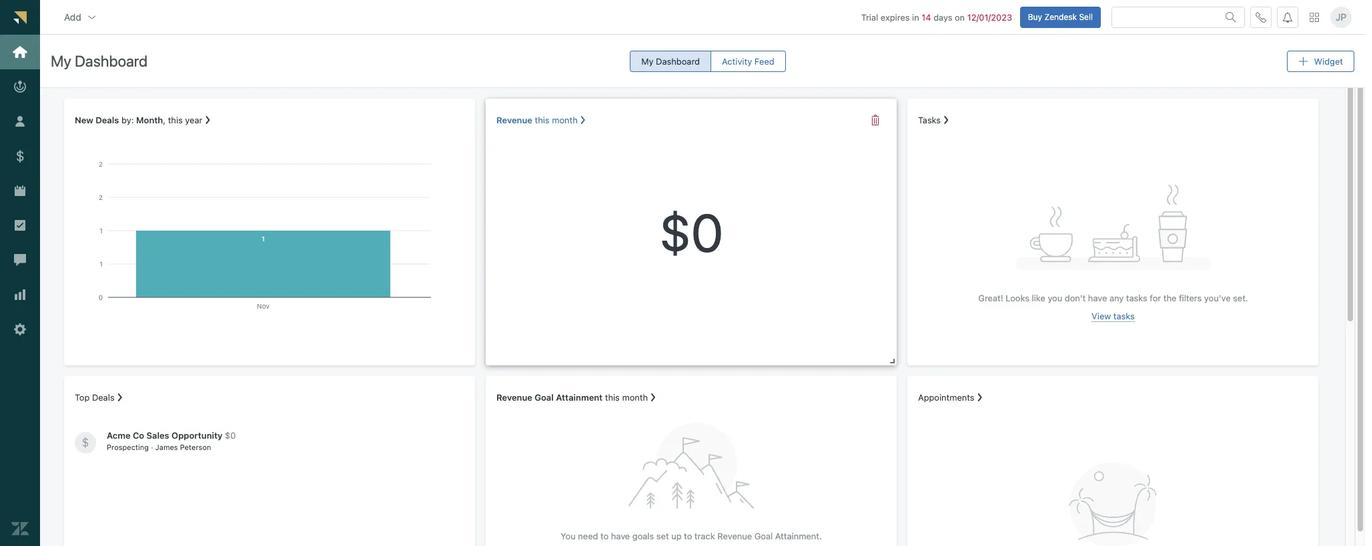 Task type: describe. For each thing, give the bounding box(es) containing it.
great! looks like you don't have any tasks for the filters you've set.
[[978, 293, 1248, 304]]

1 horizontal spatial this
[[535, 115, 550, 126]]

you
[[1048, 293, 1062, 304]]

revenue for revenue this month
[[496, 115, 532, 126]]

deals for top
[[92, 392, 115, 403]]

deals image
[[80, 438, 91, 448]]

0 vertical spatial have
[[1088, 293, 1107, 304]]

on
[[955, 12, 965, 22]]

peterson
[[180, 443, 211, 451]]

acme co sales opportunity $0 prospecting james peterson
[[107, 430, 236, 451]]

widget button
[[1287, 51, 1354, 72]]

sell
[[1079, 12, 1093, 22]]

add image
[[1298, 56, 1309, 67]]

1 horizontal spatial dashboard
[[656, 56, 700, 66]]

zendesk
[[1044, 12, 1077, 22]]

1 horizontal spatial $0
[[659, 201, 723, 263]]

co
[[133, 430, 144, 441]]

prospecting
[[107, 443, 149, 451]]

jp
[[1336, 11, 1347, 23]]

1 horizontal spatial my dashboard
[[641, 56, 700, 66]]

set
[[656, 531, 669, 542]]

by:
[[121, 115, 134, 126]]

days
[[934, 12, 952, 22]]

view
[[1091, 311, 1111, 321]]

0 vertical spatial tasks
[[1126, 293, 1147, 304]]

12/01/2023
[[967, 12, 1012, 22]]

1 vertical spatial month
[[622, 392, 648, 403]]

1 horizontal spatial goal
[[754, 531, 773, 542]]

1 to from the left
[[601, 531, 609, 542]]

add button
[[53, 4, 108, 30]]

2 horizontal spatial chevron image
[[975, 392, 985, 403]]

attainment
[[556, 392, 603, 403]]

sales
[[147, 430, 169, 441]]

like
[[1032, 293, 1045, 304]]

0 horizontal spatial this
[[168, 115, 183, 126]]

great!
[[978, 293, 1003, 304]]

activity feed link
[[711, 51, 786, 72]]

trash image
[[870, 115, 881, 126]]

james
[[155, 443, 178, 451]]

chevron image for top deals
[[115, 392, 125, 403]]

revenue goal attainment this month
[[496, 392, 648, 403]]

month
[[136, 115, 163, 126]]

0 horizontal spatial my
[[51, 52, 71, 70]]

0 horizontal spatial month
[[552, 115, 578, 126]]

search image
[[1226, 12, 1236, 22]]

activity
[[722, 56, 752, 66]]

the
[[1163, 293, 1176, 304]]

new deals by: month , this year
[[75, 115, 202, 126]]

1 vertical spatial have
[[611, 531, 630, 542]]

$0 inside acme co sales opportunity $0 prospecting james peterson
[[225, 430, 236, 441]]

zendesk image
[[11, 521, 29, 538]]

you
[[561, 531, 576, 542]]

you need to have goals set up to track revenue goal attainment.
[[561, 531, 822, 542]]

tasks
[[918, 115, 941, 126]]

filters
[[1179, 293, 1202, 304]]

in
[[912, 12, 919, 22]]

buy zendesk sell button
[[1020, 6, 1101, 28]]

my inside my dashboard link
[[641, 56, 654, 66]]



Task type: vqa. For each thing, say whether or not it's contained in the screenshot.
Acme at the left of page
yes



Task type: locate. For each thing, give the bounding box(es) containing it.
set.
[[1233, 293, 1248, 304]]

to right need
[[601, 531, 609, 542]]

add
[[64, 11, 81, 22]]

you've
[[1204, 293, 1230, 304]]

1 horizontal spatial month
[[622, 392, 648, 403]]

have
[[1088, 293, 1107, 304], [611, 531, 630, 542]]

appointments
[[918, 392, 975, 403]]

goal
[[535, 392, 554, 403], [754, 531, 773, 542]]

goal left attainment. at bottom
[[754, 531, 773, 542]]

1 vertical spatial $0
[[225, 430, 236, 441]]

chevron image
[[202, 115, 213, 126], [648, 392, 659, 403], [975, 392, 985, 403]]

my
[[51, 52, 71, 70], [641, 56, 654, 66]]

1 horizontal spatial chevron image
[[578, 115, 588, 126]]

looks
[[1005, 293, 1029, 304]]

0 horizontal spatial my dashboard
[[51, 52, 147, 70]]

deals for new
[[96, 115, 119, 126]]

goal left "attainment"
[[535, 392, 554, 403]]

chevron image
[[578, 115, 588, 126], [941, 115, 952, 126], [115, 392, 125, 403]]

to right the up
[[684, 531, 692, 542]]

0 vertical spatial month
[[552, 115, 578, 126]]

have left goals
[[611, 531, 630, 542]]

deals right top
[[92, 392, 115, 403]]

0 vertical spatial goal
[[535, 392, 554, 403]]

2 horizontal spatial this
[[605, 392, 620, 403]]

0 vertical spatial $0
[[659, 201, 723, 263]]

need
[[578, 531, 598, 542]]

new
[[75, 115, 93, 126]]

acme
[[107, 430, 130, 441]]

dashboard left activity
[[656, 56, 700, 66]]

chevron down image
[[87, 12, 97, 22]]

for
[[1150, 293, 1161, 304]]

1 vertical spatial goal
[[754, 531, 773, 542]]

1 vertical spatial tasks
[[1113, 311, 1135, 321]]

activity feed
[[722, 56, 774, 66]]

0 horizontal spatial have
[[611, 531, 630, 542]]

calls image
[[1256, 12, 1266, 22]]

dashboard
[[75, 52, 147, 70], [656, 56, 700, 66]]

top
[[75, 392, 90, 403]]

track
[[695, 531, 715, 542]]

14
[[922, 12, 931, 22]]

month
[[552, 115, 578, 126], [622, 392, 648, 403]]

$0
[[659, 201, 723, 263], [225, 430, 236, 441]]

zendesk products image
[[1310, 12, 1319, 22]]

tasks
[[1126, 293, 1147, 304], [1113, 311, 1135, 321]]

deals left by:
[[96, 115, 119, 126]]

1 horizontal spatial have
[[1088, 293, 1107, 304]]

1 vertical spatial revenue
[[496, 392, 532, 403]]

bell image
[[1282, 12, 1293, 22]]

0 horizontal spatial to
[[601, 531, 609, 542]]

my dashboard down chevron down icon
[[51, 52, 147, 70]]

widget
[[1314, 56, 1343, 66]]

goals
[[632, 531, 654, 542]]

view tasks
[[1091, 311, 1135, 321]]

1 horizontal spatial chevron image
[[648, 392, 659, 403]]

top deals
[[75, 392, 115, 403]]

deals
[[96, 115, 119, 126], [92, 392, 115, 403]]

buy
[[1028, 12, 1042, 22]]

opportunity
[[172, 430, 223, 441]]

2 horizontal spatial chevron image
[[941, 115, 952, 126]]

revenue
[[496, 115, 532, 126], [496, 392, 532, 403], [717, 531, 752, 542]]

1 horizontal spatial my
[[641, 56, 654, 66]]

,
[[163, 115, 166, 126]]

0 vertical spatial revenue
[[496, 115, 532, 126]]

expires
[[881, 12, 910, 22]]

buy zendesk sell
[[1028, 12, 1093, 22]]

1 horizontal spatial to
[[684, 531, 692, 542]]

view tasks link
[[1091, 311, 1135, 322]]

my dashboard link
[[630, 51, 711, 72]]

this
[[168, 115, 183, 126], [535, 115, 550, 126], [605, 392, 620, 403]]

don't
[[1064, 293, 1085, 304]]

2 to from the left
[[684, 531, 692, 542]]

my dashboard
[[51, 52, 147, 70], [641, 56, 700, 66]]

0 horizontal spatial $0
[[225, 430, 236, 441]]

tasks down the 'any'
[[1113, 311, 1135, 321]]

0 vertical spatial deals
[[96, 115, 119, 126]]

tasks left "for" on the right of page
[[1126, 293, 1147, 304]]

up
[[671, 531, 682, 542]]

2 vertical spatial revenue
[[717, 531, 752, 542]]

0 horizontal spatial goal
[[535, 392, 554, 403]]

feed
[[754, 56, 774, 66]]

0 horizontal spatial dashboard
[[75, 52, 147, 70]]

dashboard down chevron down icon
[[75, 52, 147, 70]]

year
[[185, 115, 202, 126]]

my dashboard left activity
[[641, 56, 700, 66]]

attainment.
[[775, 531, 822, 542]]

trial expires in 14 days on 12/01/2023
[[861, 12, 1012, 22]]

have up view on the right bottom of page
[[1088, 293, 1107, 304]]

0 horizontal spatial chevron image
[[115, 392, 125, 403]]

0 horizontal spatial chevron image
[[202, 115, 213, 126]]

revenue this month
[[496, 115, 578, 126]]

revenue for revenue goal attainment this month
[[496, 392, 532, 403]]

to
[[601, 531, 609, 542], [684, 531, 692, 542]]

trial
[[861, 12, 878, 22]]

jp button
[[1330, 6, 1352, 28]]

chevron image for revenue goal attainment
[[648, 392, 659, 403]]

1 vertical spatial deals
[[92, 392, 115, 403]]

chevron image for tasks
[[941, 115, 952, 126]]

any
[[1109, 293, 1124, 304]]

chevron image for new deals
[[202, 115, 213, 126]]



